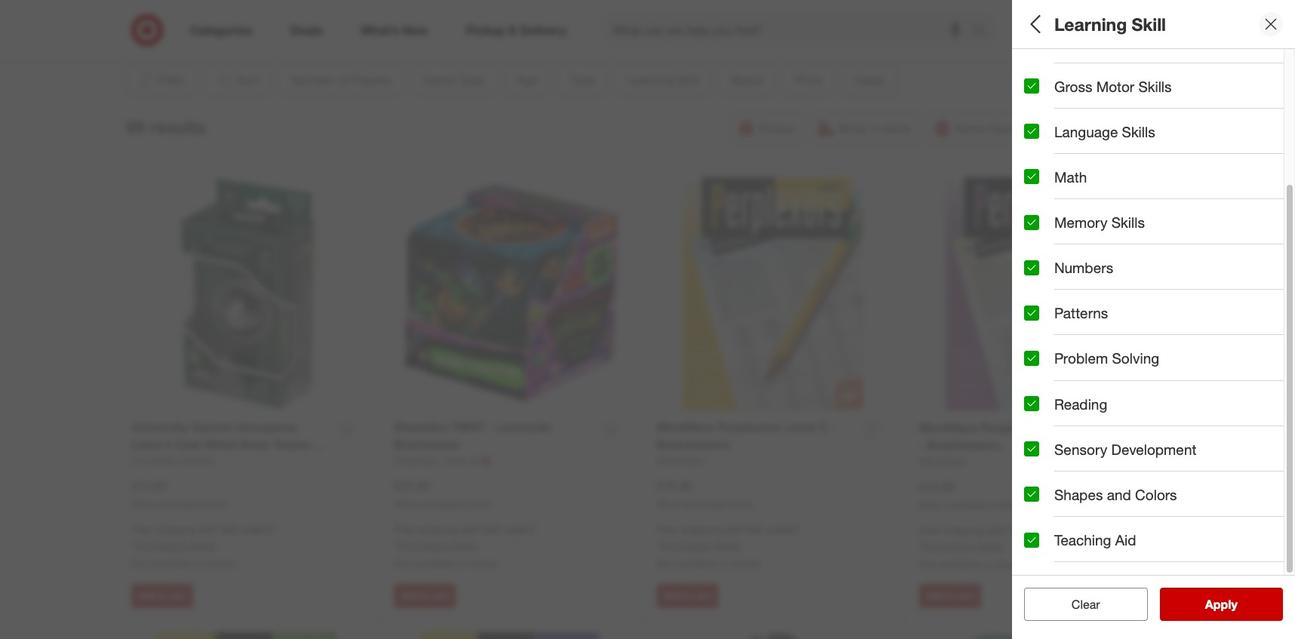 Task type: vqa. For each thing, say whether or not it's contained in the screenshot.
Rockit Miniature Apples - 3lb Bag image
no



Task type: locate. For each thing, give the bounding box(es) containing it.
1 horizontal spatial results
[[1214, 597, 1254, 612]]

clear button
[[1024, 588, 1148, 621]]

exclusions apply. button
[[135, 538, 217, 553], [398, 538, 480, 553], [660, 538, 742, 553], [923, 539, 1005, 554]]

creative
[[1101, 132, 1140, 144], [1065, 290, 1104, 303]]

clear for clear all
[[1064, 597, 1093, 612]]

1 horizontal spatial $16.95 when purchased online
[[919, 479, 1015, 511]]

results right 99
[[150, 116, 206, 137]]

0 horizontal spatial fine
[[1054, 32, 1081, 49]]

shapes
[[1054, 486, 1103, 503]]

sensory development
[[1054, 441, 1197, 458]]

shipping
[[155, 523, 196, 536], [418, 523, 458, 536], [681, 523, 721, 536], [943, 524, 984, 537]]

0 vertical spatial fine
[[1054, 32, 1081, 49]]

skill for learning skill coding; creative thinking; creativity; fine motor skills; gr
[[1088, 271, 1117, 288]]

fine up number
[[1054, 32, 1081, 49]]

by
[[1059, 540, 1075, 558]]

game type classic games; creative games
[[1024, 112, 1177, 144]]

when
[[131, 499, 155, 510], [394, 499, 418, 510], [657, 499, 680, 510], [919, 499, 943, 511]]

guest
[[1024, 487, 1065, 505]]

clear all
[[1064, 597, 1108, 612]]

motor left 'skills;'
[[1225, 290, 1253, 303]]

learning for learning skill coding; creative thinking; creativity; fine motor skills; gr
[[1024, 271, 1084, 288]]

teaching
[[1054, 531, 1111, 549]]

games; down memory
[[1056, 237, 1093, 250]]

learning up sponsored
[[1054, 13, 1127, 34]]

1 vertical spatial motor
[[1097, 77, 1135, 95]]

1 vertical spatial 2
[[1036, 79, 1042, 92]]

0 horizontal spatial results
[[150, 116, 206, 137]]

of
[[1083, 59, 1096, 77]]

all filters dialog
[[1012, 0, 1295, 639]]

skills
[[1127, 32, 1161, 49], [1139, 77, 1172, 95], [1122, 123, 1155, 140], [1112, 214, 1145, 231]]

search
[[966, 24, 1002, 39]]

1 vertical spatial skill
[[1088, 271, 1117, 288]]

memory skills
[[1054, 214, 1145, 231]]

creative up "patterns" on the right of page
[[1065, 290, 1104, 303]]

clear all button
[[1024, 588, 1148, 621]]

motor inside learning skill coding; creative thinking; creativity; fine motor skills; gr
[[1225, 290, 1253, 303]]

clear down by
[[1072, 597, 1100, 612]]

board
[[1024, 237, 1053, 250]]

type
[[1069, 112, 1101, 130], [1024, 218, 1056, 235]]

adult
[[1051, 184, 1076, 197]]

0 horizontal spatial type
[[1024, 218, 1056, 235]]

$16.95
[[657, 478, 693, 493], [919, 479, 956, 494]]

learning up "coding;"
[[1024, 271, 1084, 288]]

type up board
[[1024, 218, 1056, 235]]

1;
[[1024, 79, 1033, 92]]

motor
[[1085, 32, 1123, 49], [1097, 77, 1135, 95], [1225, 290, 1253, 303]]

colors
[[1135, 486, 1177, 503]]

orders*
[[241, 523, 275, 536], [504, 523, 538, 536], [766, 523, 800, 536], [1029, 524, 1063, 537]]

online
[[203, 499, 227, 510], [466, 499, 490, 510], [728, 499, 753, 510], [991, 499, 1015, 511]]

when inside the "$14.87 when purchased online"
[[131, 499, 155, 510]]

Patterns checkbox
[[1024, 306, 1039, 321]]

1 vertical spatial fine
[[1203, 290, 1223, 303]]

skill inside learning skill coding; creative thinking; creativity; fine motor skills; gr
[[1088, 271, 1117, 288]]

learning inside learning skill coding; creative thinking; creativity; fine motor skills; gr
[[1024, 271, 1084, 288]]

1 horizontal spatial type
[[1069, 112, 1101, 130]]

numbers
[[1054, 259, 1113, 276]]

age
[[1024, 165, 1051, 182]]

purchased inside the "$14.87 when purchased online"
[[157, 499, 200, 510]]

1 vertical spatial results
[[1214, 597, 1254, 612]]

clear
[[1064, 597, 1093, 612], [1072, 597, 1100, 612]]

0 vertical spatial type
[[1069, 112, 1101, 130]]

players
[[1100, 59, 1151, 77]]

free shipping with $35 orders* * exclusions apply. not available in stores
[[131, 523, 275, 570], [394, 523, 538, 570], [657, 523, 800, 570], [919, 524, 1063, 571]]

skill inside dialog
[[1132, 13, 1166, 34]]

creative left the games
[[1101, 132, 1140, 144]]

creative inside game type classic games; creative games
[[1101, 132, 1140, 144]]

1 vertical spatial games;
[[1056, 237, 1093, 250]]

in
[[195, 557, 203, 570], [458, 557, 466, 570], [720, 557, 729, 570], [983, 558, 991, 571]]

sold by button
[[1024, 525, 1284, 577]]

available
[[151, 557, 192, 570], [414, 557, 455, 570], [677, 557, 718, 570], [939, 558, 980, 571]]

skill up players
[[1132, 13, 1166, 34]]

results for 99 results
[[150, 116, 206, 137]]

1 horizontal spatial 2
[[1145, 16, 1149, 25]]

2 vertical spatial motor
[[1225, 290, 1253, 303]]

2 clear from the left
[[1072, 597, 1100, 612]]

99 results
[[126, 116, 206, 137]]

fine right "creativity;"
[[1203, 290, 1223, 303]]

type down gross
[[1069, 112, 1101, 130]]

2 link
[[1122, 14, 1155, 47]]

$16.95 when purchased online
[[657, 478, 753, 510], [919, 479, 1015, 511]]

price button
[[1024, 366, 1284, 419]]

0 vertical spatial 2
[[1145, 16, 1149, 25]]

*
[[131, 539, 135, 552], [394, 539, 398, 552], [657, 539, 660, 552], [919, 540, 923, 553]]

fine
[[1054, 32, 1081, 49], [1203, 290, 1223, 303]]

0 vertical spatial creative
[[1101, 132, 1140, 144]]

problem
[[1054, 350, 1108, 367]]

gross
[[1054, 77, 1093, 95]]

clear inside clear button
[[1072, 597, 1100, 612]]

sold by
[[1024, 540, 1075, 558]]

with
[[198, 523, 218, 536], [461, 523, 481, 536], [724, 523, 743, 536], [987, 524, 1006, 537]]

0 vertical spatial games;
[[1061, 132, 1098, 144]]

reading
[[1054, 395, 1108, 413]]

2 right the 1;
[[1036, 79, 1042, 92]]

results
[[150, 116, 206, 137], [1214, 597, 1254, 612]]

1 horizontal spatial skill
[[1132, 13, 1166, 34]]

motor up of
[[1085, 32, 1123, 49]]

skills down players
[[1139, 77, 1172, 95]]

see results
[[1189, 597, 1254, 612]]

game
[[1024, 112, 1065, 130]]

0 vertical spatial learning
[[1054, 13, 1127, 34]]

sold
[[1024, 540, 1055, 558]]

1 horizontal spatial fine
[[1203, 290, 1223, 303]]

games; right classic
[[1061, 132, 1098, 144]]

learning
[[1054, 13, 1127, 34], [1024, 271, 1084, 288]]

2 up fine motor skills
[[1145, 16, 1149, 25]]

advertisement region
[[189, 0, 1095, 35]]

not
[[131, 557, 148, 570], [394, 557, 411, 570], [657, 557, 674, 570], [919, 558, 936, 571]]

filters
[[1050, 13, 1097, 34]]

skill up thinking;
[[1088, 271, 1117, 288]]

clear inside clear all button
[[1064, 597, 1093, 612]]

motor down players
[[1097, 77, 1135, 95]]

0 horizontal spatial skill
[[1088, 271, 1117, 288]]

results inside button
[[1214, 597, 1254, 612]]

1 vertical spatial creative
[[1065, 290, 1104, 303]]

2
[[1145, 16, 1149, 25], [1036, 79, 1042, 92]]

exclusions
[[135, 539, 186, 552], [398, 539, 448, 552], [660, 539, 711, 552], [923, 540, 974, 553]]

development
[[1112, 441, 1197, 458]]

0 horizontal spatial 2
[[1036, 79, 1042, 92]]

purchased
[[157, 499, 200, 510], [420, 499, 463, 510], [683, 499, 726, 510], [945, 499, 988, 511]]

1 vertical spatial type
[[1024, 218, 1056, 235]]

rating
[[1069, 487, 1113, 505]]

Shapes and Colors checkbox
[[1024, 487, 1039, 502]]

2 inside number of players 1; 2
[[1036, 79, 1042, 92]]

1 vertical spatial learning
[[1024, 271, 1084, 288]]

0 vertical spatial motor
[[1085, 32, 1123, 49]]

brand button
[[1024, 313, 1284, 366]]

games; inside type board games; brainteasers
[[1056, 237, 1093, 250]]

learning for learning skill
[[1054, 13, 1127, 34]]

free
[[131, 523, 152, 536], [394, 523, 415, 536], [657, 523, 678, 536], [919, 524, 940, 537]]

learning skill dialog
[[1012, 0, 1295, 639]]

learning skill
[[1054, 13, 1166, 34]]

clear left all
[[1064, 597, 1093, 612]]

patterns
[[1054, 304, 1108, 322]]

0 vertical spatial skill
[[1132, 13, 1166, 34]]

$25.99 when purchased online
[[394, 478, 490, 510]]

results right see at the bottom of page
[[1214, 597, 1254, 612]]

learning inside learning skill dialog
[[1054, 13, 1127, 34]]

deals
[[1024, 434, 1063, 452]]

motor for gross
[[1097, 77, 1135, 95]]

0 vertical spatial results
[[150, 116, 206, 137]]

99
[[126, 116, 145, 137]]

1 clear from the left
[[1064, 597, 1093, 612]]

skill
[[1132, 13, 1166, 34], [1088, 271, 1117, 288]]

thinking;
[[1107, 290, 1149, 303]]



Task type: describe. For each thing, give the bounding box(es) containing it.
type inside game type classic games; creative games
[[1069, 112, 1101, 130]]

Math checkbox
[[1024, 169, 1039, 184]]

Sensory Development checkbox
[[1024, 442, 1039, 457]]

coding;
[[1024, 290, 1062, 303]]

all filters
[[1024, 13, 1097, 34]]

shapes and colors
[[1054, 486, 1177, 503]]

$14.87
[[131, 478, 168, 493]]

online inside $25.99 when purchased online
[[466, 499, 490, 510]]

price
[[1024, 382, 1060, 399]]

all
[[1096, 597, 1108, 612]]

0 horizontal spatial $16.95
[[657, 478, 693, 493]]

sensory
[[1054, 441, 1108, 458]]

Gross Motor Skills checkbox
[[1024, 79, 1039, 94]]

fine inside learning skill dialog
[[1054, 32, 1081, 49]]

classic
[[1024, 132, 1059, 144]]

Reading checkbox
[[1024, 396, 1039, 411]]

number of players 1; 2
[[1024, 59, 1151, 92]]

0 horizontal spatial $16.95 when purchased online
[[657, 478, 753, 510]]

language skills
[[1054, 123, 1155, 140]]

language
[[1054, 123, 1118, 140]]

$25.99
[[394, 478, 430, 493]]

apply button
[[1160, 588, 1283, 621]]

see results button
[[1160, 588, 1283, 621]]

purchased inside $25.99 when purchased online
[[420, 499, 463, 510]]

memory
[[1054, 214, 1108, 231]]

sponsored
[[1050, 36, 1095, 47]]

results for see results
[[1214, 597, 1254, 612]]

gross motor skills
[[1054, 77, 1172, 95]]

apply
[[1205, 597, 1238, 612]]

$14.87 when purchased online
[[131, 478, 227, 510]]

Language Skills checkbox
[[1024, 124, 1039, 139]]

learning skill coding; creative thinking; creativity; fine motor skills; gr
[[1024, 271, 1295, 303]]

Memory Skills checkbox
[[1024, 215, 1039, 230]]

Numbers checkbox
[[1024, 260, 1039, 275]]

all
[[1024, 13, 1045, 34]]

type inside type board games; brainteasers
[[1024, 218, 1056, 235]]

games; inside game type classic games; creative games
[[1061, 132, 1098, 144]]

What can we help you find? suggestions appear below search field
[[604, 14, 977, 47]]

search button
[[966, 14, 1002, 50]]

number
[[1024, 59, 1079, 77]]

clear for clear
[[1072, 597, 1100, 612]]

type board games; brainteasers
[[1024, 218, 1155, 250]]

problem solving
[[1054, 350, 1159, 367]]

age kids; adult
[[1024, 165, 1076, 197]]

skill for learning skill
[[1132, 13, 1166, 34]]

teaching aid
[[1054, 531, 1136, 549]]

fine inside learning skill coding; creative thinking; creativity; fine motor skills; gr
[[1203, 290, 1223, 303]]

motor for fine
[[1085, 32, 1123, 49]]

guest rating
[[1024, 487, 1113, 505]]

see
[[1189, 597, 1211, 612]]

online inside the "$14.87 when purchased online"
[[203, 499, 227, 510]]

brainteasers
[[1096, 237, 1155, 250]]

aid
[[1115, 531, 1136, 549]]

1 horizontal spatial $16.95
[[919, 479, 956, 494]]

gr
[[1287, 290, 1295, 303]]

and
[[1107, 486, 1131, 503]]

fine motor skills
[[1054, 32, 1161, 49]]

skills up brainteasers
[[1112, 214, 1145, 231]]

kids;
[[1024, 184, 1048, 197]]

skills;
[[1256, 290, 1284, 303]]

math
[[1054, 168, 1087, 186]]

Teaching Aid checkbox
[[1024, 533, 1039, 548]]

deals button
[[1024, 419, 1284, 472]]

creative inside learning skill coding; creative thinking; creativity; fine motor skills; gr
[[1065, 290, 1104, 303]]

brand
[[1024, 329, 1065, 346]]

creativity;
[[1152, 290, 1200, 303]]

skills down the gross motor skills
[[1122, 123, 1155, 140]]

guest rating button
[[1024, 472, 1284, 525]]

games
[[1143, 132, 1177, 144]]

solving
[[1112, 350, 1159, 367]]

when inside $25.99 when purchased online
[[394, 499, 418, 510]]

skills up players
[[1127, 32, 1161, 49]]

Problem Solving checkbox
[[1024, 351, 1039, 366]]



